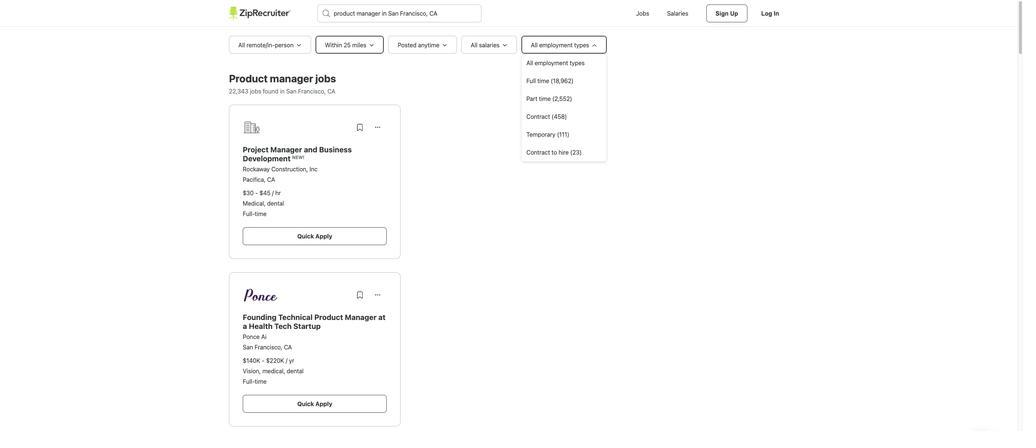 Task type: vqa. For each thing, say whether or not it's contained in the screenshot.
to
yes



Task type: locate. For each thing, give the bounding box(es) containing it.
- right $30
[[255, 190, 258, 197]]

posted
[[398, 42, 417, 49]]

product manager jobs 22,343 jobs found in san francisco,  ca
[[229, 72, 336, 95]]

rockaway construction, inc pacifica, ca
[[243, 166, 318, 183]]

san
[[286, 88, 297, 95], [243, 345, 253, 351]]

1 quick apply from the top
[[298, 233, 333, 240]]

1 vertical spatial quick apply button
[[243, 396, 387, 414]]

1 vertical spatial san
[[243, 345, 253, 351]]

1 quick from the top
[[298, 233, 314, 240]]

1 horizontal spatial -
[[262, 358, 265, 365]]

2 quick from the top
[[298, 401, 314, 408]]

jobs
[[637, 10, 650, 17]]

manager
[[271, 146, 302, 154], [345, 314, 377, 322]]

we found 22,343+ open positions dialog
[[0, 0, 1018, 432]]

employment for all employment types popup button
[[540, 42, 573, 49]]

1 vertical spatial contract
[[527, 149, 551, 156]]

full- down vision,
[[243, 379, 255, 386]]

1 vertical spatial ca
[[267, 177, 275, 183]]

- for project manager and business development
[[255, 190, 258, 197]]

0 vertical spatial francisco,
[[298, 88, 326, 95]]

1 vertical spatial quick
[[298, 401, 314, 408]]

employment up full time (18,962) at the top of page
[[535, 60, 569, 66]]

time down vision,
[[255, 379, 267, 386]]

1 full- from the top
[[243, 211, 255, 218]]

None button
[[369, 119, 387, 137], [369, 287, 387, 305], [369, 119, 387, 137], [369, 287, 387, 305]]

remote/in-
[[247, 42, 275, 49]]

0 horizontal spatial product
[[229, 72, 268, 85]]

full-
[[243, 211, 255, 218], [243, 379, 255, 386]]

1 vertical spatial all employment types
[[527, 60, 585, 66]]

- inside $140k - $220k / yr vision, medical, dental full-time
[[262, 358, 265, 365]]

quick apply button for founding technical product manager at a health tech startup
[[243, 396, 387, 414]]

ca inside founding technical product manager at a health tech startup ponce ai san francisco, ca
[[284, 345, 292, 351]]

0 vertical spatial san
[[286, 88, 297, 95]]

contract left to
[[527, 149, 551, 156]]

technical
[[279, 314, 313, 322]]

1 apply from the top
[[316, 233, 333, 240]]

2 save job for later image from the top
[[356, 291, 365, 300]]

2 contract from the top
[[527, 149, 551, 156]]

contract inside button
[[527, 113, 551, 120]]

/ inside $140k - $220k / yr vision, medical, dental full-time
[[286, 358, 288, 365]]

quick apply button
[[243, 228, 387, 246], [243, 396, 387, 414]]

1 vertical spatial dental
[[287, 368, 304, 375]]

new!
[[292, 155, 305, 161]]

quick
[[298, 233, 314, 240], [298, 401, 314, 408]]

francisco, down ai
[[255, 345, 283, 351]]

all left salaries
[[471, 42, 478, 49]]

francisco, down manager
[[298, 88, 326, 95]]

all for all salaries popup button
[[471, 42, 478, 49]]

1 vertical spatial apply
[[316, 401, 333, 408]]

to
[[552, 149, 558, 156]]

contract to hire (23) button
[[522, 144, 607, 162]]

person
[[275, 42, 294, 49]]

time right full
[[538, 78, 550, 84]]

employment
[[540, 42, 573, 49], [535, 60, 569, 66]]

all inside dropdown button
[[239, 42, 245, 49]]

san right in
[[286, 88, 297, 95]]

1 vertical spatial -
[[262, 358, 265, 365]]

1 horizontal spatial francisco,
[[298, 88, 326, 95]]

apply for project manager and business development
[[316, 233, 333, 240]]

/ inside $30 - $45 / hr medical, dental full-time
[[272, 190, 274, 197]]

ca inside rockaway construction, inc pacifica, ca
[[267, 177, 275, 183]]

1 vertical spatial /
[[286, 358, 288, 365]]

anytime
[[418, 42, 440, 49]]

1 vertical spatial quick apply
[[298, 401, 333, 408]]

types
[[575, 42, 590, 49], [570, 60, 585, 66]]

pacifica, ca link
[[243, 177, 275, 183]]

san inside founding technical product manager at a health tech startup ponce ai san francisco, ca
[[243, 345, 253, 351]]

1 vertical spatial employment
[[535, 60, 569, 66]]

-
[[255, 190, 258, 197], [262, 358, 265, 365]]

/ left hr
[[272, 190, 274, 197]]

/
[[272, 190, 274, 197], [286, 358, 288, 365]]

salaries
[[668, 10, 689, 17]]

1 contract from the top
[[527, 113, 551, 120]]

found
[[263, 88, 279, 95]]

ca inside product manager jobs 22,343 jobs found in san francisco,  ca
[[328, 88, 336, 95]]

0 horizontal spatial manager
[[271, 146, 302, 154]]

manager
[[270, 72, 313, 85]]

$140k - $220k / yr vision, medical, dental full-time
[[243, 358, 304, 386]]

all employment types up full time (18,962) at the top of page
[[527, 60, 585, 66]]

$45
[[260, 190, 271, 197]]

quick for project manager and business development
[[298, 233, 314, 240]]

1 horizontal spatial dental
[[287, 368, 304, 375]]

1 horizontal spatial jobs
[[316, 72, 336, 85]]

0 vertical spatial all employment types
[[531, 42, 590, 49]]

time right "part"
[[539, 96, 551, 102]]

1 vertical spatial manager
[[345, 314, 377, 322]]

jobs
[[316, 72, 336, 85], [250, 88, 261, 95]]

types up all employment types button at the top right of page
[[575, 42, 590, 49]]

0 vertical spatial types
[[575, 42, 590, 49]]

contract
[[527, 113, 551, 120], [527, 149, 551, 156]]

0 vertical spatial full-
[[243, 211, 255, 218]]

all for all employment types button at the top right of page
[[527, 60, 534, 66]]

0 horizontal spatial /
[[272, 190, 274, 197]]

all for all employment types popup button
[[531, 42, 538, 49]]

all up all employment types button at the top right of page
[[531, 42, 538, 49]]

save job for later image for founding technical product manager at a health tech startup
[[356, 291, 365, 300]]

0 horizontal spatial dental
[[267, 200, 284, 207]]

time
[[538, 78, 550, 84], [539, 96, 551, 102], [255, 211, 267, 218], [255, 379, 267, 386]]

types for all employment types popup button
[[575, 42, 590, 49]]

0 vertical spatial apply
[[316, 233, 333, 240]]

0 horizontal spatial san
[[243, 345, 253, 351]]

san down the ponce
[[243, 345, 253, 351]]

part time (2,552)
[[527, 96, 573, 102]]

2 horizontal spatial ca
[[328, 88, 336, 95]]

0 vertical spatial ca
[[328, 88, 336, 95]]

0 vertical spatial save job for later image
[[356, 123, 365, 132]]

contract for contract (458)
[[527, 113, 551, 120]]

dental down hr
[[267, 200, 284, 207]]

1 vertical spatial jobs
[[250, 88, 261, 95]]

0 vertical spatial quick apply button
[[243, 228, 387, 246]]

types inside button
[[570, 60, 585, 66]]

/ left the yr
[[286, 358, 288, 365]]

types up full time (18,962) 'button'
[[570, 60, 585, 66]]

2 quick apply button from the top
[[243, 396, 387, 414]]

1 vertical spatial types
[[570, 60, 585, 66]]

quick apply
[[298, 233, 333, 240], [298, 401, 333, 408]]

0 vertical spatial jobs
[[316, 72, 336, 85]]

all left remote/in-
[[239, 42, 245, 49]]

1 vertical spatial full-
[[243, 379, 255, 386]]

1 horizontal spatial manager
[[345, 314, 377, 322]]

time inside $140k - $220k / yr vision, medical, dental full-time
[[255, 379, 267, 386]]

founding technical product manager at a health tech startup link
[[243, 314, 386, 331]]

ca
[[328, 88, 336, 95], [267, 177, 275, 183], [284, 345, 292, 351]]

1 horizontal spatial product
[[315, 314, 343, 322]]

product up startup
[[315, 314, 343, 322]]

all employment types up all employment types button at the top right of page
[[531, 42, 590, 49]]

log
[[762, 10, 773, 17]]

medical,
[[243, 200, 266, 207]]

dental down the yr
[[287, 368, 304, 375]]

1 vertical spatial save job for later image
[[356, 291, 365, 300]]

2 apply from the top
[[316, 401, 333, 408]]

all remote/in-person button
[[229, 36, 311, 54]]

0 vertical spatial dental
[[267, 200, 284, 207]]

types inside popup button
[[575, 42, 590, 49]]

temporary (111)
[[527, 131, 570, 138]]

time inside 'button'
[[538, 78, 550, 84]]

save job for later image
[[356, 123, 365, 132], [356, 291, 365, 300]]

1 horizontal spatial /
[[286, 358, 288, 365]]

$30 - $45 / hr medical, dental full-time
[[243, 190, 284, 218]]

contract inside button
[[527, 149, 551, 156]]

1 quick apply button from the top
[[243, 228, 387, 246]]

0 vertical spatial -
[[255, 190, 258, 197]]

dental inside $30 - $45 / hr medical, dental full-time
[[267, 200, 284, 207]]

2 vertical spatial ca
[[284, 345, 292, 351]]

sign
[[716, 10, 729, 17]]

employment up all employment types button at the top right of page
[[540, 42, 573, 49]]

1 vertical spatial product
[[315, 314, 343, 322]]

0 vertical spatial manager
[[271, 146, 302, 154]]

quick apply for founding technical product manager at a health tech startup
[[298, 401, 333, 408]]

product
[[229, 72, 268, 85], [315, 314, 343, 322]]

1 save job for later image from the top
[[356, 123, 365, 132]]

$140k
[[243, 358, 261, 365]]

0 vertical spatial /
[[272, 190, 274, 197]]

within 25 miles
[[325, 42, 367, 49]]

0 vertical spatial quick apply
[[298, 233, 333, 240]]

construction,
[[272, 166, 308, 173]]

Search job title or keyword search field
[[318, 5, 482, 22]]

quick for founding technical product manager at a health tech startup
[[298, 401, 314, 408]]

all
[[239, 42, 245, 49], [471, 42, 478, 49], [531, 42, 538, 49], [527, 60, 534, 66]]

business
[[319, 146, 352, 154]]

manager up new!
[[271, 146, 302, 154]]

1 horizontal spatial san
[[286, 88, 297, 95]]

time down medical,
[[255, 211, 267, 218]]

1 horizontal spatial ca
[[284, 345, 292, 351]]

full time (18,962)
[[527, 78, 574, 84]]

sign up
[[716, 10, 739, 17]]

0 vertical spatial product
[[229, 72, 268, 85]]

all employment types inside all employment types button
[[527, 60, 585, 66]]

contract (458)
[[527, 113, 567, 120]]

part
[[527, 96, 538, 102]]

0 vertical spatial contract
[[527, 113, 551, 120]]

1 vertical spatial francisco,
[[255, 345, 283, 351]]

in
[[774, 10, 780, 17]]

founding technical product manager at a health tech startup ponce ai san francisco, ca
[[243, 314, 386, 351]]

quick apply button for project manager and business development
[[243, 228, 387, 246]]

full- inside $30 - $45 / hr medical, dental full-time
[[243, 211, 255, 218]]

(18,962)
[[551, 78, 574, 84]]

time inside $30 - $45 / hr medical, dental full-time
[[255, 211, 267, 218]]

dental
[[267, 200, 284, 207], [287, 368, 304, 375]]

a
[[243, 323, 247, 331]]

0 horizontal spatial francisco,
[[255, 345, 283, 351]]

yr
[[289, 358, 295, 365]]

all inside button
[[527, 60, 534, 66]]

apply
[[316, 233, 333, 240], [316, 401, 333, 408]]

all up full
[[527, 60, 534, 66]]

0 horizontal spatial -
[[255, 190, 258, 197]]

product up 22,343
[[229, 72, 268, 85]]

0 vertical spatial employment
[[540, 42, 573, 49]]

manager inside founding technical product manager at a health tech startup ponce ai san francisco, ca
[[345, 314, 377, 322]]

salaries link
[[659, 0, 698, 27]]

employment inside button
[[535, 60, 569, 66]]

dental inside $140k - $220k / yr vision, medical, dental full-time
[[287, 368, 304, 375]]

full- inside $140k - $220k / yr vision, medical, dental full-time
[[243, 379, 255, 386]]

ponce
[[243, 334, 260, 341]]

all employment types
[[531, 42, 590, 49], [527, 60, 585, 66]]

temporary
[[527, 131, 556, 138]]

- inside $30 - $45 / hr medical, dental full-time
[[255, 190, 258, 197]]

2 quick apply from the top
[[298, 401, 333, 408]]

full- down medical,
[[243, 211, 255, 218]]

2 full- from the top
[[243, 379, 255, 386]]

time inside button
[[539, 96, 551, 102]]

0 horizontal spatial jobs
[[250, 88, 261, 95]]

- right $140k
[[262, 358, 265, 365]]

jobs left found
[[250, 88, 261, 95]]

0 horizontal spatial ca
[[267, 177, 275, 183]]

0 vertical spatial quick
[[298, 233, 314, 240]]

jobs right manager
[[316, 72, 336, 85]]

in
[[280, 88, 285, 95]]

manager left at
[[345, 314, 377, 322]]

contract up 'temporary'
[[527, 113, 551, 120]]

tech
[[275, 323, 292, 331]]

employment inside popup button
[[540, 42, 573, 49]]

all employment types inside all employment types popup button
[[531, 42, 590, 49]]



Task type: describe. For each thing, give the bounding box(es) containing it.
san francisco, ca link
[[243, 345, 292, 351]]

at
[[379, 314, 386, 322]]

all employment types for all employment types button at the top right of page
[[527, 60, 585, 66]]

hr
[[276, 190, 281, 197]]

inc
[[310, 166, 318, 173]]

part time (2,552) button
[[522, 90, 607, 108]]

rockaway construction, inc link
[[243, 166, 318, 173]]

contract for contract to hire (23)
[[527, 149, 551, 156]]

25
[[344, 42, 351, 49]]

project manager and business development
[[243, 146, 352, 163]]

/ for founding technical product manager at a health tech startup
[[286, 358, 288, 365]]

all employment types button
[[522, 36, 607, 54]]

employment for all employment types button at the top right of page
[[535, 60, 569, 66]]

main element
[[229, 0, 789, 27]]

22,343
[[229, 88, 249, 95]]

full time (18,962) button
[[522, 72, 607, 90]]

manager inside project manager and business development
[[271, 146, 302, 154]]

francisco, inside founding technical product manager at a health tech startup ponce ai san francisco, ca
[[255, 345, 283, 351]]

- for founding technical product manager at a health tech startup
[[262, 358, 265, 365]]

founding
[[243, 314, 277, 322]]

all salaries button
[[462, 36, 518, 54]]

project
[[243, 146, 269, 154]]

development
[[243, 155, 291, 163]]

apply for founding technical product manager at a health tech startup
[[316, 401, 333, 408]]

log in
[[762, 10, 780, 17]]

within
[[325, 42, 342, 49]]

san inside product manager jobs 22,343 jobs found in san francisco,  ca
[[286, 88, 297, 95]]

$30
[[243, 190, 254, 197]]

within 25 miles button
[[316, 36, 384, 54]]

all salaries
[[471, 42, 500, 49]]

product inside product manager jobs 22,343 jobs found in san francisco,  ca
[[229, 72, 268, 85]]

francisco, inside product manager jobs 22,343 jobs found in san francisco,  ca
[[298, 88, 326, 95]]

hire
[[559, 149, 569, 156]]

contract to hire (23)
[[527, 149, 582, 156]]

save job for later image for project manager and business development
[[356, 123, 365, 132]]

ai
[[261, 334, 267, 341]]

founding technical product manager at a health tech startup image
[[243, 289, 279, 302]]

log in link
[[753, 4, 789, 22]]

all for all remote/in-person dropdown button
[[239, 42, 245, 49]]

rockaway
[[243, 166, 270, 173]]

temporary (111) button
[[522, 126, 607, 144]]

all remote/in-person
[[239, 42, 294, 49]]

contract (458) button
[[522, 108, 607, 126]]

up
[[731, 10, 739, 17]]

health
[[249, 323, 273, 331]]

medical,
[[263, 368, 285, 375]]

$220k
[[266, 358, 284, 365]]

product inside founding technical product manager at a health tech startup ponce ai san francisco, ca
[[315, 314, 343, 322]]

and
[[304, 146, 318, 154]]

miles
[[353, 42, 367, 49]]

full
[[527, 78, 536, 84]]

all employment types button
[[522, 54, 607, 72]]

(111)
[[557, 131, 570, 138]]

ponce ai link
[[243, 334, 267, 341]]

posted anytime
[[398, 42, 440, 49]]

pacifica,
[[243, 177, 266, 183]]

sign up link
[[707, 4, 748, 22]]

(2,552)
[[553, 96, 573, 102]]

types for all employment types button at the top right of page
[[570, 60, 585, 66]]

(458)
[[552, 113, 567, 120]]

ziprecruiter image
[[229, 7, 291, 20]]

jobs link
[[628, 0, 659, 27]]

all employment types for all employment types popup button
[[531, 42, 590, 49]]

/ for project manager and business development
[[272, 190, 274, 197]]

(23)
[[571, 149, 582, 156]]

quick apply for project manager and business development
[[298, 233, 333, 240]]

vision,
[[243, 368, 261, 375]]

salaries
[[479, 42, 500, 49]]

posted anytime button
[[389, 36, 457, 54]]

startup
[[294, 323, 321, 331]]



